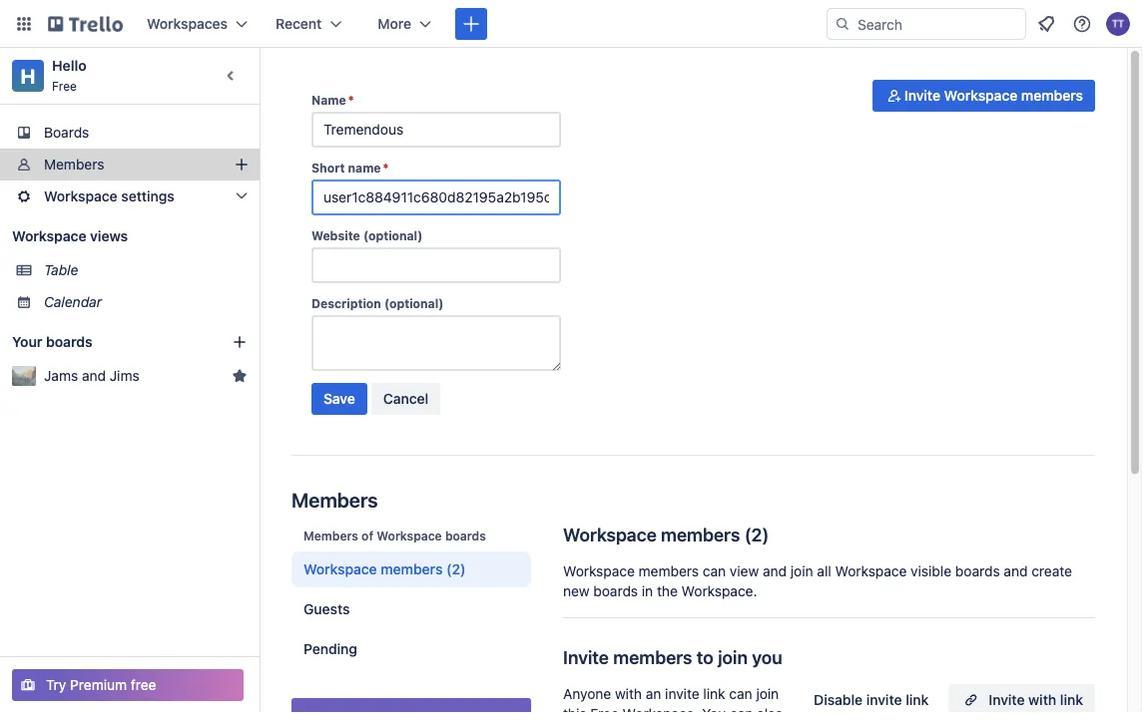 Task type: describe. For each thing, give the bounding box(es) containing it.
workspace views
[[12, 228, 128, 245]]

invite with link
[[989, 692, 1083, 709]]

1 vertical spatial workspace members
[[304, 562, 443, 578]]

workspace settings button
[[0, 181, 260, 213]]

members inside the members link
[[44, 156, 104, 173]]

)
[[762, 524, 769, 546]]

h link
[[12, 60, 44, 92]]

pending link
[[292, 632, 531, 668]]

try premium free button
[[12, 670, 244, 702]]

recent button
[[264, 8, 354, 40]]

anyone with an invite link can join this free workspace. you can als
[[563, 686, 783, 714]]

search image
[[835, 16, 851, 32]]

1 horizontal spatial *
[[383, 161, 389, 175]]

calendar link
[[44, 293, 248, 313]]

members link
[[0, 149, 260, 181]]

members up 'an'
[[613, 647, 692, 669]]

invite inside the anyone with an invite link can join this free workspace. you can als
[[665, 686, 700, 703]]

this
[[563, 706, 587, 714]]

boards up "(2)"
[[445, 529, 486, 543]]

free inside the anyone with an invite link can join this free workspace. you can als
[[590, 706, 619, 714]]

members down members of workspace boards
[[381, 562, 443, 578]]

hello
[[52, 57, 86, 74]]

(optional) for website (optional)
[[363, 229, 423, 243]]

your
[[12, 334, 42, 350]]

invite inside button
[[867, 692, 902, 709]]

short
[[312, 161, 345, 175]]

invite workspace members
[[905, 87, 1083, 104]]

hello link
[[52, 57, 86, 74]]

2 vertical spatial members
[[304, 529, 358, 543]]

and inside jams and jims link
[[82, 368, 106, 384]]

cancel button
[[371, 383, 441, 415]]

cancel
[[383, 391, 429, 407]]

disable invite link
[[814, 692, 929, 709]]

create board or workspace image
[[461, 14, 481, 34]]

1 vertical spatial can
[[729, 686, 753, 703]]

of
[[362, 529, 374, 543]]

workspace. inside 'workspace members can view and join all workspace visible boards and create new boards in the workspace.'
[[682, 584, 757, 600]]

h
[[20, 64, 35, 87]]

jims
[[110, 368, 139, 384]]

members left (
[[661, 524, 740, 546]]

disable invite link button
[[802, 685, 941, 714]]

organizationdetailform element
[[312, 92, 561, 423]]

in
[[642, 584, 653, 600]]

sm image
[[885, 86, 905, 106]]

free
[[131, 677, 156, 694]]

2 horizontal spatial and
[[1004, 564, 1028, 580]]

0 horizontal spatial join
[[718, 647, 748, 669]]

( 2 )
[[745, 524, 769, 546]]

website (optional)
[[312, 229, 423, 243]]

boards left in on the right bottom
[[593, 584, 638, 600]]

invite for invite with link
[[989, 692, 1025, 709]]

workspace navigation collapse icon image
[[218, 62, 246, 90]]

description
[[312, 297, 381, 311]]

you
[[702, 706, 726, 714]]

view
[[730, 564, 759, 580]]

members inside button
[[1021, 87, 1083, 104]]

1 vertical spatial members
[[292, 488, 378, 512]]

to
[[697, 647, 714, 669]]

jams and jims
[[44, 368, 139, 384]]

more
[[378, 15, 411, 32]]

calendar
[[44, 294, 102, 311]]

join inside 'workspace members can view and join all workspace visible boards and create new boards in the workspace.'
[[791, 564, 813, 580]]

members inside 'workspace members can view and join all workspace visible boards and create new boards in the workspace.'
[[639, 564, 699, 580]]

pending
[[304, 642, 357, 658]]

with for invite
[[1029, 692, 1057, 709]]

link for disable invite link
[[906, 692, 929, 709]]

table link
[[44, 261, 248, 281]]

add board image
[[232, 335, 248, 350]]

recent
[[276, 15, 322, 32]]

2 vertical spatial can
[[730, 706, 753, 714]]

invite members to join you
[[563, 647, 783, 669]]

back to home image
[[48, 8, 123, 40]]

primary element
[[0, 0, 1142, 48]]

guests
[[304, 602, 350, 618]]



Task type: vqa. For each thing, say whether or not it's contained in the screenshot.
Members link
yes



Task type: locate. For each thing, give the bounding box(es) containing it.
with
[[615, 686, 642, 703], [1029, 692, 1057, 709]]

0 vertical spatial workspace.
[[682, 584, 757, 600]]

members left 'of'
[[304, 529, 358, 543]]

workspace. down 'view'
[[682, 584, 757, 600]]

0 vertical spatial invite
[[905, 87, 941, 104]]

members up 'of'
[[292, 488, 378, 512]]

short name *
[[312, 161, 389, 175]]

link for invite with link
[[1060, 692, 1083, 709]]

2 horizontal spatial join
[[791, 564, 813, 580]]

name
[[348, 161, 381, 175]]

and right 'view'
[[763, 564, 787, 580]]

can inside 'workspace members can view and join all workspace visible boards and create new boards in the workspace.'
[[703, 564, 726, 580]]

starred icon image
[[232, 368, 248, 384]]

and left jims
[[82, 368, 106, 384]]

1 vertical spatial (optional)
[[384, 297, 444, 311]]

the
[[657, 584, 678, 600]]

table
[[44, 262, 78, 279]]

description (optional)
[[312, 297, 444, 311]]

1 horizontal spatial invite
[[905, 87, 941, 104]]

with inside button
[[1029, 692, 1057, 709]]

0 horizontal spatial link
[[703, 686, 726, 703]]

boards link
[[0, 117, 260, 149]]

1 horizontal spatial join
[[756, 686, 779, 703]]

try
[[46, 677, 66, 694]]

invite with link button
[[949, 685, 1095, 714]]

0 vertical spatial *
[[348, 93, 354, 107]]

and left create
[[1004, 564, 1028, 580]]

join left all
[[791, 564, 813, 580]]

workspace. down 'an'
[[623, 706, 698, 714]]

boards up jams
[[46, 334, 93, 350]]

0 horizontal spatial invite
[[665, 686, 700, 703]]

invite right disable
[[867, 692, 902, 709]]

0 vertical spatial members
[[44, 156, 104, 173]]

(optional) right "website" at the top left
[[363, 229, 423, 243]]

0 vertical spatial (optional)
[[363, 229, 423, 243]]

workspace.
[[682, 584, 757, 600], [623, 706, 698, 714]]

1 horizontal spatial and
[[763, 564, 787, 580]]

Search field
[[851, 9, 1025, 39]]

invite
[[665, 686, 700, 703], [867, 692, 902, 709]]

1 vertical spatial invite
[[563, 647, 609, 669]]

workspace members
[[563, 524, 740, 546], [304, 562, 443, 578]]

website
[[312, 229, 360, 243]]

0 horizontal spatial invite
[[563, 647, 609, 669]]

invite for invite workspace members
[[905, 87, 941, 104]]

2 horizontal spatial invite
[[989, 692, 1025, 709]]

None text field
[[312, 112, 561, 148], [312, 248, 561, 284], [312, 112, 561, 148], [312, 248, 561, 284]]

1 vertical spatial free
[[590, 706, 619, 714]]

1 horizontal spatial workspace members
[[563, 524, 740, 546]]

name *
[[312, 93, 354, 107]]

and
[[82, 368, 106, 384], [763, 564, 787, 580], [1004, 564, 1028, 580]]

terry turtle (terryturtle) image
[[1106, 12, 1130, 36]]

open information menu image
[[1072, 14, 1092, 34]]

members down "boards"
[[44, 156, 104, 173]]

jams and jims link
[[44, 366, 224, 386]]

workspace members up in on the right bottom
[[563, 524, 740, 546]]

join right to
[[718, 647, 748, 669]]

name
[[312, 93, 346, 107]]

(
[[745, 524, 751, 546]]

(optional)
[[363, 229, 423, 243], [384, 297, 444, 311]]

your boards with 1 items element
[[12, 331, 202, 354]]

hello free
[[52, 57, 86, 93]]

create
[[1032, 564, 1072, 580]]

1 horizontal spatial link
[[906, 692, 929, 709]]

1 horizontal spatial invite
[[867, 692, 902, 709]]

free down the hello link
[[52, 79, 77, 93]]

new
[[563, 584, 590, 600]]

None text field
[[312, 180, 561, 216], [312, 316, 561, 371], [312, 180, 561, 216], [312, 316, 561, 371]]

workspace members down 'of'
[[304, 562, 443, 578]]

free
[[52, 79, 77, 93], [590, 706, 619, 714]]

workspace
[[944, 87, 1018, 104], [44, 188, 117, 205], [12, 228, 86, 245], [563, 524, 657, 546], [377, 529, 442, 543], [304, 562, 377, 578], [563, 564, 635, 580], [835, 564, 907, 580]]

0 horizontal spatial *
[[348, 93, 354, 107]]

with inside the anyone with an invite link can join this free workspace. you can als
[[615, 686, 642, 703]]

free down the anyone
[[590, 706, 619, 714]]

workspace members can view and join all workspace visible boards and create new boards in the workspace.
[[563, 564, 1072, 600]]

join inside the anyone with an invite link can join this free workspace. you can als
[[756, 686, 779, 703]]

all
[[817, 564, 831, 580]]

disable
[[814, 692, 863, 709]]

members
[[44, 156, 104, 173], [292, 488, 378, 512], [304, 529, 358, 543]]

(optional) for description (optional)
[[384, 297, 444, 311]]

1 vertical spatial *
[[383, 161, 389, 175]]

0 vertical spatial workspace members
[[563, 524, 740, 546]]

invite right 'an'
[[665, 686, 700, 703]]

join
[[791, 564, 813, 580], [718, 647, 748, 669], [756, 686, 779, 703]]

workspace inside button
[[944, 87, 1018, 104]]

workspaces
[[147, 15, 228, 32]]

link
[[703, 686, 726, 703], [906, 692, 929, 709], [1060, 692, 1083, 709]]

2 vertical spatial invite
[[989, 692, 1025, 709]]

members down 0 notifications image
[[1021, 87, 1083, 104]]

0 vertical spatial join
[[791, 564, 813, 580]]

members of workspace boards
[[304, 529, 486, 543]]

boards
[[46, 334, 93, 350], [445, 529, 486, 543], [955, 564, 1000, 580], [593, 584, 638, 600]]

(optional) right description
[[384, 297, 444, 311]]

visible
[[911, 564, 952, 580]]

you
[[752, 647, 783, 669]]

can down you
[[729, 686, 753, 703]]

invite for invite members to join you
[[563, 647, 609, 669]]

workspace. inside the anyone with an invite link can join this free workspace. you can als
[[623, 706, 698, 714]]

0 horizontal spatial free
[[52, 79, 77, 93]]

1 horizontal spatial with
[[1029, 692, 1057, 709]]

join down you
[[756, 686, 779, 703]]

workspace settings
[[44, 188, 175, 205]]

0 vertical spatial can
[[703, 564, 726, 580]]

0 horizontal spatial and
[[82, 368, 106, 384]]

invite
[[905, 87, 941, 104], [563, 647, 609, 669], [989, 692, 1025, 709]]

can right you
[[730, 706, 753, 714]]

jams
[[44, 368, 78, 384]]

an
[[646, 686, 661, 703]]

2 horizontal spatial link
[[1060, 692, 1083, 709]]

* right name
[[348, 93, 354, 107]]

members
[[1021, 87, 1083, 104], [661, 524, 740, 546], [381, 562, 443, 578], [639, 564, 699, 580], [613, 647, 692, 669]]

boards right visible
[[955, 564, 1000, 580]]

save button
[[312, 383, 367, 415]]

link inside the anyone with an invite link can join this free workspace. you can als
[[703, 686, 726, 703]]

0 vertical spatial free
[[52, 79, 77, 93]]

(2)
[[446, 562, 466, 578]]

0 horizontal spatial with
[[615, 686, 642, 703]]

1 vertical spatial join
[[718, 647, 748, 669]]

*
[[348, 93, 354, 107], [383, 161, 389, 175]]

free inside hello free
[[52, 79, 77, 93]]

can left 'view'
[[703, 564, 726, 580]]

1 vertical spatial workspace.
[[623, 706, 698, 714]]

1 horizontal spatial free
[[590, 706, 619, 714]]

2
[[751, 524, 762, 546]]

invite workspace members button
[[873, 80, 1095, 112]]

boards
[[44, 124, 89, 141]]

0 notifications image
[[1034, 12, 1058, 36]]

workspaces button
[[135, 8, 260, 40]]

more button
[[366, 8, 443, 40]]

members up the
[[639, 564, 699, 580]]

2 vertical spatial join
[[756, 686, 779, 703]]

workspace inside dropdown button
[[44, 188, 117, 205]]

with for anyone
[[615, 686, 642, 703]]

* right the name on the left top of page
[[383, 161, 389, 175]]

try premium free
[[46, 677, 156, 694]]

views
[[90, 228, 128, 245]]

premium
[[70, 677, 127, 694]]

anyone
[[563, 686, 611, 703]]

can
[[703, 564, 726, 580], [729, 686, 753, 703], [730, 706, 753, 714]]

0 horizontal spatial workspace members
[[304, 562, 443, 578]]

save
[[324, 391, 355, 407]]

your boards
[[12, 334, 93, 350]]

guests link
[[292, 592, 531, 628]]

settings
[[121, 188, 175, 205]]



